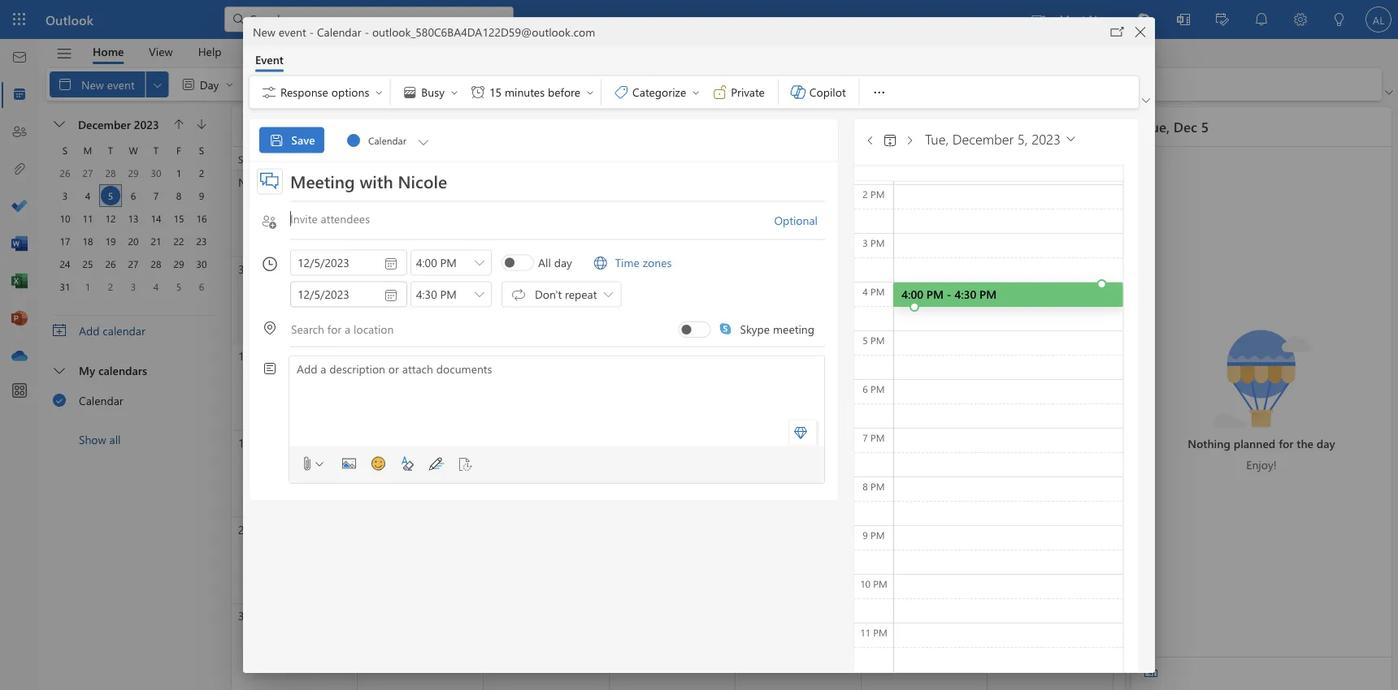 Task type: vqa. For each thing, say whether or not it's contained in the screenshot.
temperature
no



Task type: locate. For each thing, give the bounding box(es) containing it.
1 vertical spatial 30
[[196, 258, 207, 271]]

26 button right 25
[[101, 254, 120, 274]]

16 down 4:00 pm - 4:30 pm
[[994, 348, 1006, 363]]

4:00 pm - 4:30 pm
[[901, 287, 997, 302]]

1 vertical spatial 31
[[238, 609, 250, 624]]

2 horizontal spatial -
[[947, 287, 951, 302]]

11 left or
[[364, 348, 376, 363]]

17
[[60, 235, 70, 248], [238, 435, 250, 450]]

4 button left 5 cell
[[78, 186, 98, 206]]

0 horizontal spatial 17
[[60, 235, 70, 248]]

now
[[1089, 11, 1112, 26]]

1 horizontal spatial dec
[[1174, 117, 1197, 136]]

7 button
[[146, 186, 166, 206]]

day right the
[[1317, 437, 1335, 452]]

 save
[[269, 132, 315, 148]]

calendar down my calendars on the left bottom
[[79, 393, 123, 408]]

1 right 2 pm
[[890, 175, 897, 190]]

27 down 20 button
[[128, 258, 139, 271]]

tue, down  popup button
[[1145, 117, 1170, 136]]

0 horizontal spatial 27
[[83, 167, 93, 180]]

1 vertical spatial 18
[[364, 435, 376, 450]]

21 left 22 button
[[151, 235, 161, 248]]

0 horizontal spatial 1 button
[[78, 277, 98, 297]]

0 vertical spatial 21
[[151, 235, 161, 248]]

7 down 6 pm
[[863, 431, 868, 444]]

1 vertical spatial 29
[[174, 258, 184, 271]]

0 horizontal spatial 18
[[83, 235, 93, 248]]

5 cell
[[99, 185, 122, 207]]

6
[[131, 189, 136, 202], [616, 262, 622, 277], [199, 280, 204, 293], [863, 383, 868, 396], [994, 609, 1000, 624]]

0 vertical spatial 18
[[83, 235, 93, 248]]

24
[[60, 258, 70, 271], [238, 522, 250, 537]]

dec inside agenda view section
[[1174, 117, 1197, 136]]

1 for 1 "button" to the right
[[176, 167, 181, 180]]

7 inside the tue, december 5, 2023 document
[[863, 431, 868, 444]]

t for thursday element
[[154, 144, 159, 157]]

0 vertical spatial 22
[[174, 235, 184, 248]]

19
[[105, 235, 116, 248], [490, 435, 502, 450]]

3 down 2 pm
[[863, 236, 868, 249]]

0 horizontal spatial 31
[[60, 280, 70, 293]]

 inside  response options 
[[374, 87, 384, 97]]

Repeat: field
[[530, 286, 620, 303]]

1 horizontal spatial 29 button
[[169, 254, 189, 274]]

11 down 10 pm
[[860, 627, 871, 640]]

1 vertical spatial 26 button
[[101, 254, 120, 274]]

insert emojis and gifs image
[[365, 451, 391, 477]]

None field
[[345, 127, 432, 153]]

0 horizontal spatial 1
[[85, 280, 90, 293]]

application containing tue, dec 5
[[0, 0, 1398, 691]]

12 up 19 button
[[105, 212, 116, 225]]


[[642, 76, 659, 93]]

tue, for tue, december 5, 2023 
[[925, 129, 949, 148]]

30 button up 7 button
[[146, 163, 166, 183]]

people image
[[11, 124, 28, 141]]

1 horizontal spatial tue,
[[1145, 117, 1170, 136]]

14 down skype
[[742, 348, 754, 363]]

1 button up 8 button
[[169, 163, 189, 183]]

1 vertical spatial 6 button
[[192, 277, 211, 297]]

30
[[151, 167, 161, 180], [196, 258, 207, 271], [994, 522, 1006, 537]]

1 horizontal spatial december
[[953, 129, 1014, 148]]

2 vertical spatial 9
[[863, 529, 868, 542]]

- right event
[[309, 24, 314, 39]]

2 button down saturday element
[[192, 163, 211, 183]]

1 horizontal spatial -
[[365, 24, 369, 39]]

busy
[[421, 84, 445, 99]]

tab list
[[80, 39, 234, 64]]

december inside document
[[953, 129, 1014, 148]]

insert pictures inline image
[[336, 451, 362, 477]]

17 button
[[55, 232, 75, 251]]

 button
[[1106, 21, 1129, 43]]

14 left 15 button at the top
[[151, 212, 161, 225]]

0 vertical spatial 13
[[128, 212, 139, 225]]

1 vertical spatial 24
[[238, 522, 250, 537]]

left-rail-appbar navigation
[[3, 39, 36, 376]]

16 up 23 'button'
[[196, 212, 207, 225]]

1 horizontal spatial 9
[[863, 529, 868, 542]]

16
[[196, 212, 207, 225], [994, 348, 1006, 363]]

pm down friday
[[871, 188, 885, 201]]

1 horizontal spatial 5 button
[[169, 277, 189, 297]]

wednesday
[[616, 153, 665, 166]]

tue, inside document
[[925, 129, 949, 148]]

before
[[548, 84, 580, 99]]

0 horizontal spatial 14
[[151, 212, 161, 225]]

 button up search for a location field
[[471, 282, 489, 307]]

tue, december 5, 2023 dialog
[[0, 0, 1398, 691]]

0 vertical spatial 27 button
[[78, 163, 98, 183]]

pm down 8 pm
[[871, 529, 885, 542]]

optional
[[774, 213, 818, 228]]

1 vertical spatial 
[[383, 255, 399, 272]]

0 horizontal spatial 28
[[105, 167, 116, 180]]

0 vertical spatial 30
[[151, 167, 161, 180]]


[[1032, 12, 1045, 25]]

1 horizontal spatial 1
[[176, 167, 181, 180]]

0 horizontal spatial day
[[554, 255, 572, 270]]

0 horizontal spatial 21
[[151, 235, 161, 248]]

pm down 6 pm
[[871, 431, 885, 444]]

12
[[105, 212, 116, 225], [490, 348, 502, 363]]

response
[[280, 84, 328, 99]]

2023 inside the tue, december 5, 2023 document
[[1032, 129, 1061, 148]]

0 horizontal spatial 16
[[196, 212, 207, 225]]

 work week
[[244, 76, 319, 93]]

1 vertical spatial 7
[[863, 431, 868, 444]]

3 button up "10" button
[[55, 186, 75, 206]]

1 button down 25 button
[[78, 277, 98, 297]]

for
[[1279, 437, 1294, 452]]

11 button
[[78, 209, 98, 228]]

0 vertical spatial 24
[[60, 258, 70, 271]]


[[261, 213, 277, 229]]

19 right the 18 button
[[105, 235, 116, 248]]

1 vertical spatial 19
[[490, 435, 502, 450]]

3 up "10" button
[[62, 189, 68, 202]]

29 down 8 pm
[[868, 522, 880, 537]]

1 horizontal spatial t
[[154, 144, 159, 157]]

27 down monday
[[364, 175, 376, 190]]

saturday
[[994, 153, 1031, 166]]

s inside saturday element
[[199, 144, 204, 157]]

4:00
[[901, 287, 923, 302]]


[[345, 132, 362, 148]]

 time zones
[[592, 255, 672, 271]]

1 horizontal spatial add
[[297, 361, 317, 376]]

0 vertical spatial day
[[554, 255, 572, 270]]

calendar image
[[11, 87, 28, 103]]

27 down monday element in the top left of the page
[[83, 167, 93, 180]]

saturday element
[[190, 139, 213, 162]]

 button
[[1139, 92, 1153, 108]]

28 for bottommost 28 "button"
[[151, 258, 161, 271]]

none field containing 
[[345, 127, 432, 153]]

1  button from the top
[[471, 251, 489, 275]]

0 horizontal spatial t
[[108, 144, 113, 157]]

1 horizontal spatial 24
[[238, 522, 250, 537]]

2
[[199, 167, 204, 180], [994, 175, 1000, 190], [863, 188, 868, 201], [108, 280, 113, 293]]

4 button
[[78, 186, 98, 206], [146, 277, 166, 297]]

add inside text box
[[297, 361, 317, 376]]

0 vertical spatial 7
[[153, 189, 159, 202]]

22 up 8 pm
[[868, 435, 880, 450]]

 inside  busy 
[[450, 87, 459, 97]]

 up sunday element
[[54, 119, 65, 130]]

1 vertical spatial 16
[[994, 348, 1006, 363]]

outlook
[[46, 11, 93, 28]]

help button
[[186, 39, 234, 64]]

1 horizontal spatial 2 button
[[192, 163, 211, 183]]

calendar
[[317, 24, 361, 39], [79, 393, 123, 408]]

s
[[62, 144, 68, 157], [199, 144, 204, 157]]

5 inside agenda view section
[[1201, 117, 1209, 136]]

1 horizontal spatial 10
[[238, 348, 250, 363]]

0 horizontal spatial 8
[[176, 189, 181, 202]]

  
[[864, 132, 916, 148]]

 inside  dropdown button
[[54, 119, 65, 130]]

1 vertical spatial  button
[[471, 282, 489, 307]]

1 horizontal spatial 26 button
[[101, 254, 120, 274]]

list box
[[40, 355, 225, 454]]

2 t from the left
[[154, 144, 159, 157]]

0 horizontal spatial 3 button
[[55, 186, 75, 206]]

3 pm
[[863, 236, 885, 249]]

26 right nov
[[262, 175, 274, 190]]

zones
[[643, 255, 672, 270]]

1 vertical spatial 11
[[364, 348, 376, 363]]

29 for topmost 29 button
[[128, 167, 139, 180]]

 button right  button
[[345, 114, 371, 140]]

8 for 8
[[176, 189, 181, 202]]

all
[[109, 432, 121, 447]]

11
[[83, 212, 93, 225], [364, 348, 376, 363], [860, 627, 871, 640]]

4 left 4:00
[[863, 285, 868, 298]]

0 vertical spatial 19
[[105, 235, 116, 248]]

 inside  popup button
[[1142, 96, 1150, 104]]

 right 5,
[[1064, 131, 1078, 145]]

pm down 7 pm
[[871, 480, 885, 493]]

december up saturday
[[953, 129, 1014, 148]]

 inside  15 minutes before 
[[585, 87, 595, 97]]

all day image
[[505, 258, 515, 268]]

 button left all day icon
[[471, 251, 489, 275]]

21 left the 
[[742, 435, 754, 450]]

1 horizontal spatial 27 button
[[124, 254, 143, 274]]

t right wednesday element
[[154, 144, 159, 157]]

1 t from the left
[[108, 144, 113, 157]]

 left busy
[[402, 76, 419, 93]]

27 button down monday element in the top left of the page
[[78, 163, 98, 183]]

5 button up 12 button
[[101, 186, 120, 206]]

0 horizontal spatial 11
[[83, 212, 93, 225]]

2 horizontal spatial 9
[[994, 262, 1000, 277]]

0 vertical spatial 14
[[151, 212, 161, 225]]

15 inside button
[[174, 212, 184, 225]]

0 horizontal spatial 2 button
[[101, 277, 120, 297]]

all day
[[538, 255, 572, 270]]

2 vertical spatial 10
[[860, 578, 871, 591]]


[[1111, 25, 1125, 39]]

tue, december 5, 2023 document
[[0, 0, 1398, 691]]


[[470, 84, 486, 100]]

december 2023
[[78, 117, 159, 132]]

 left 'end time' text field
[[383, 287, 399, 303]]

help
[[198, 44, 222, 59]]

28 up 5 cell
[[105, 167, 116, 180]]

tab list containing home
[[80, 39, 234, 64]]

12 down search for a location field
[[490, 348, 502, 363]]

add left 'a'
[[297, 361, 317, 376]]

8
[[176, 189, 181, 202], [863, 480, 868, 493]]

2023 inside "december 2023" button
[[134, 117, 159, 132]]

sunday
[[238, 153, 269, 166]]

0 horizontal spatial december
[[78, 117, 131, 132]]

monday
[[364, 153, 399, 166]]

20 inside button
[[128, 235, 139, 248]]

0 horizontal spatial 9
[[199, 189, 204, 202]]

29 down 22 button
[[174, 258, 184, 271]]

 button
[[345, 114, 371, 140], [415, 127, 432, 153]]

share group
[[634, 68, 761, 98]]

0 vertical spatial add
[[79, 323, 100, 338]]

0 vertical spatial 28 button
[[101, 163, 120, 183]]

dec 1
[[868, 175, 897, 190]]

t for tuesday element
[[108, 144, 113, 157]]

1 down 25 button
[[85, 280, 90, 293]]

 right select a calendar "text box"
[[415, 134, 432, 150]]


[[882, 132, 898, 148]]

8 inside the tue, december 5, 2023 document
[[863, 480, 868, 493]]

word image
[[11, 237, 28, 253]]

5 button down 22 button
[[169, 277, 189, 297]]

0 horizontal spatial s
[[62, 144, 68, 157]]

pm down 4 pm
[[871, 334, 885, 347]]

2 vertical spatial 29
[[868, 522, 880, 537]]

 for start date text box
[[383, 255, 399, 272]]

2 horizontal spatial 30
[[994, 522, 1006, 537]]

9 right 8 button
[[199, 189, 204, 202]]

monday element
[[76, 139, 99, 162]]

f
[[176, 144, 181, 157]]

3 button up 'calendar'
[[124, 277, 143, 297]]

1 vertical spatial 8
[[863, 480, 868, 493]]

calendar inside the tue, december 5, 2023 document
[[317, 24, 361, 39]]

9 down 8 pm
[[863, 529, 868, 542]]

pm right 4:30
[[980, 287, 997, 302]]

10 up 11 pm
[[860, 578, 871, 591]]

0 vertical spatial 8
[[176, 189, 181, 202]]

1 horizontal spatial 31
[[238, 609, 250, 624]]

4:30
[[955, 287, 976, 302]]

8 button
[[169, 186, 189, 206]]

2 horizontal spatial 11
[[860, 627, 871, 640]]

month
[[422, 77, 456, 92]]

1 s from the left
[[62, 144, 68, 157]]

files image
[[11, 162, 28, 178]]

1 horizontal spatial 28 button
[[146, 254, 166, 274]]

add right 
[[79, 323, 100, 338]]

 inside field
[[415, 134, 432, 150]]

 button
[[47, 113, 73, 136]]

10 left the 
[[238, 348, 250, 363]]

tuesday element
[[99, 139, 122, 162]]

18 up 25
[[83, 235, 93, 248]]

29 button down wednesday element
[[124, 163, 143, 183]]

0 vertical spatial 1 button
[[169, 163, 189, 183]]

view
[[149, 44, 173, 59]]

7 inside button
[[153, 189, 159, 202]]

15 right 14 button
[[174, 212, 184, 225]]

 button for 'end time' text field
[[471, 282, 489, 307]]

 button right monday
[[415, 127, 432, 153]]

outlook link
[[46, 0, 93, 39]]

- left 4:30
[[947, 287, 951, 302]]

1 vertical spatial add
[[297, 361, 317, 376]]

2 s from the left
[[199, 144, 204, 157]]

 right "options"
[[374, 87, 384, 97]]

event button
[[243, 47, 296, 72]]

calendar right event
[[317, 24, 361, 39]]

4 left 5 cell
[[85, 189, 90, 202]]

wednesday element
[[122, 139, 145, 162]]

pm for 8 pm
[[871, 480, 885, 493]]

 up tue, dec 5
[[1142, 96, 1150, 104]]

4
[[85, 189, 90, 202], [364, 262, 370, 277], [153, 280, 159, 293], [863, 285, 868, 298]]

10
[[60, 212, 70, 225], [238, 348, 250, 363], [860, 578, 871, 591]]

friday
[[868, 153, 894, 166]]

31 inside "button"
[[60, 280, 70, 293]]

1 horizontal spatial  button
[[415, 127, 432, 153]]

0 horizontal spatial 29 button
[[124, 163, 143, 183]]

1 horizontal spatial 30 button
[[192, 254, 211, 274]]

19 down add a description or attach documents, press alt+f10 to exit text box
[[490, 435, 502, 450]]

pm down 10 pm
[[873, 627, 888, 640]]

pm down 2 pm
[[871, 236, 885, 249]]

4 button down 21 button
[[146, 277, 166, 297]]

pm for 7 pm
[[871, 431, 885, 444]]

 categorize 
[[613, 84, 701, 100]]

26 button down sunday element
[[55, 163, 75, 183]]


[[708, 76, 724, 93]]

0 horizontal spatial 29
[[128, 167, 139, 180]]

15 down 5 pm
[[868, 348, 880, 363]]

pm for 4 pm
[[871, 285, 885, 298]]

0 horizontal spatial 26
[[60, 167, 70, 180]]

0 horizontal spatial 24
[[60, 258, 70, 271]]

t right monday element in the top left of the page
[[108, 144, 113, 157]]

6 button down "23"
[[192, 277, 211, 297]]

the
[[1297, 437, 1314, 452]]

2 up add calendar
[[108, 280, 113, 293]]

11 inside the tue, december 5, 2023 document
[[860, 627, 871, 640]]

options group
[[394, 76, 598, 105]]

8 inside button
[[176, 189, 181, 202]]

0 vertical spatial 16
[[196, 212, 207, 225]]

0 vertical spatial 12
[[105, 212, 116, 225]]

7 for 7 pm
[[863, 431, 868, 444]]

2 inside document
[[863, 188, 868, 201]]

s inside sunday element
[[62, 144, 68, 157]]

21
[[151, 235, 161, 248], [742, 435, 754, 450]]

0 vertical spatial 26 button
[[55, 163, 75, 183]]

to do image
[[11, 199, 28, 215]]

29 down wednesday element
[[128, 167, 139, 180]]

optional button
[[767, 207, 825, 234]]


[[402, 76, 419, 93], [383, 255, 399, 272], [383, 287, 399, 303]]

5 inside document
[[863, 334, 868, 347]]

26 right 25
[[105, 258, 116, 271]]

my
[[79, 363, 95, 378]]

 inside list box
[[54, 366, 65, 377]]

attach
[[402, 361, 433, 376]]

pm up 11 pm
[[873, 578, 888, 591]]

8 pm
[[863, 480, 885, 493]]

Search for a location field
[[290, 316, 675, 341]]

Select a calendar text field
[[362, 127, 415, 153]]

nothing
[[1188, 437, 1231, 452]]

13 right 12 button
[[128, 212, 139, 225]]

26 button
[[55, 163, 75, 183], [101, 254, 120, 274]]

0 vertical spatial 
[[402, 76, 419, 93]]

21 button
[[146, 232, 166, 251]]

1 vertical spatial 14
[[742, 348, 754, 363]]

9 inside 9 button
[[199, 189, 204, 202]]

15 right 
[[489, 84, 502, 99]]

 left the start time text field
[[383, 255, 399, 272]]

onedrive image
[[11, 349, 28, 365]]

2  button from the top
[[471, 282, 489, 307]]

26 down sunday element
[[60, 167, 70, 180]]

1 horizontal spatial 21
[[742, 435, 754, 450]]

1 vertical spatial 3 button
[[124, 277, 143, 297]]

8 right 7 button
[[176, 189, 181, 202]]

tue, inside agenda view section
[[1145, 117, 1170, 136]]

0 vertical spatial 28
[[105, 167, 116, 180]]

0 vertical spatial 11
[[83, 212, 93, 225]]

Start date text field
[[291, 251, 406, 275]]

7 pm
[[863, 431, 885, 444]]

1 vertical spatial 17
[[238, 435, 250, 450]]

2023 up thursday element
[[134, 117, 159, 132]]

more apps image
[[11, 384, 28, 400]]

- up week
[[365, 24, 369, 39]]

0 horizontal spatial 10
[[60, 212, 70, 225]]

december inside button
[[78, 117, 131, 132]]

 right before
[[585, 87, 595, 97]]

tue, right  "button"
[[925, 129, 949, 148]]

28 button up 5 cell
[[101, 163, 120, 183]]

tue, for tue, dec 5
[[1145, 117, 1170, 136]]

0 vertical spatial 15
[[489, 84, 502, 99]]

show all
[[79, 432, 121, 447]]

0 horizontal spatial  button
[[345, 114, 371, 140]]

18 up insert emojis and gifs icon
[[364, 435, 376, 450]]

application
[[0, 0, 1398, 691]]



Task type: describe. For each thing, give the bounding box(es) containing it.
s for saturday element
[[199, 144, 204, 157]]

1 horizontal spatial 13
[[616, 348, 628, 363]]

2 horizontal spatial 29
[[868, 522, 880, 537]]

1 vertical spatial 30 button
[[192, 254, 211, 274]]

event
[[279, 24, 306, 39]]

3 left 
[[238, 262, 244, 277]]

editor image
[[424, 451, 450, 477]]

2 horizontal spatial 26
[[262, 175, 274, 190]]

23 button
[[192, 232, 211, 251]]

minutes
[[505, 84, 545, 99]]

meeting
[[773, 322, 815, 337]]

 15 minutes before 
[[470, 84, 595, 100]]

 busy 
[[402, 84, 459, 100]]

1 horizontal spatial 16
[[994, 348, 1006, 363]]


[[1134, 25, 1147, 39]]

calendar inside list box
[[79, 393, 123, 408]]

5 pm
[[863, 334, 885, 347]]

2 horizontal spatial 15
[[868, 348, 880, 363]]

powerpoint image
[[11, 311, 28, 328]]

5,
[[1018, 129, 1028, 148]]

3 up 'calendar'
[[131, 280, 136, 293]]

2 down saturday
[[994, 175, 1000, 190]]

29 for the bottommost 29 button
[[174, 258, 184, 271]]

repeat
[[565, 287, 597, 302]]

calendar
[[103, 323, 145, 338]]

pm for 11 pm
[[873, 627, 888, 640]]

10 inside button
[[60, 212, 70, 225]]

add for add calendar
[[79, 323, 100, 338]]

home button
[[80, 39, 136, 64]]

23
[[196, 235, 207, 248]]

21 inside button
[[151, 235, 161, 248]]

13 inside button
[[128, 212, 139, 225]]

Start time text field
[[411, 251, 471, 275]]

17 inside button
[[60, 235, 70, 248]]

6 inside the tue, december 5, 2023 document
[[863, 383, 868, 396]]

 response options 
[[261, 84, 384, 100]]


[[269, 132, 285, 148]]

all
[[538, 255, 551, 270]]

2 down saturday element
[[199, 167, 204, 180]]

19 inside 19 button
[[105, 235, 116, 248]]


[[871, 84, 887, 100]]

 right  button
[[352, 120, 365, 133]]

 button for the start time text field
[[471, 251, 489, 275]]

view button
[[137, 39, 185, 64]]

pm for 10 pm
[[873, 578, 888, 591]]

skype
[[740, 322, 770, 337]]

1 horizontal spatial 14
[[742, 348, 754, 363]]

15 inside  15 minutes before 
[[489, 84, 502, 99]]

1 horizontal spatial 12
[[490, 348, 502, 363]]

none field inside the tue, december 5, 2023 document
[[345, 127, 432, 153]]

december 2023 button
[[70, 113, 167, 136]]

copilot button
[[782, 79, 856, 105]]


[[53, 324, 66, 337]]

0 horizontal spatial 6 button
[[124, 186, 143, 206]]

pm for 3 pm
[[871, 236, 885, 249]]

 inside "tue, december 5, 2023 "
[[1064, 131, 1078, 145]]

w
[[129, 144, 138, 157]]

15 button
[[169, 209, 189, 228]]

1 horizontal spatial 20
[[616, 435, 628, 450]]


[[510, 286, 527, 303]]

thursday element
[[145, 139, 167, 162]]

 inside new group
[[402, 76, 419, 93]]

outlook banner
[[0, 0, 1398, 39]]

 up search for a location field
[[475, 290, 484, 299]]

1 vertical spatial 5 button
[[169, 277, 189, 297]]

 button
[[190, 113, 213, 136]]

0 horizontal spatial 27 button
[[78, 163, 98, 183]]

25
[[83, 258, 93, 271]]

Invite attendees text field
[[290, 211, 764, 230]]

new event - calendar - outlook_580c6ba4da122d59@outlook.com
[[253, 24, 595, 39]]

28 for the leftmost 28 "button"
[[105, 167, 116, 180]]

 button
[[1129, 21, 1152, 43]]

friday element
[[167, 139, 190, 162]]

Add details for the event text field
[[290, 162, 825, 201]]

sunday element
[[54, 139, 76, 162]]

share
[[662, 77, 690, 92]]

4 down 21 button
[[153, 280, 159, 293]]

tags group
[[605, 76, 775, 105]]


[[337, 76, 353, 93]]

7 for 7
[[153, 189, 159, 202]]

week
[[293, 77, 319, 92]]


[[262, 320, 278, 337]]

list box containing my calendars
[[40, 355, 225, 454]]

description
[[329, 361, 385, 376]]


[[402, 84, 418, 100]]

 week
[[337, 76, 384, 93]]

0 horizontal spatial 30
[[151, 167, 161, 180]]

show
[[79, 432, 106, 447]]

0 vertical spatial 29 button
[[124, 163, 143, 183]]

1 horizontal spatial 3 button
[[124, 277, 143, 297]]


[[244, 76, 260, 93]]

 for end date 'text box'
[[383, 287, 399, 303]]

0 horizontal spatial 26 button
[[55, 163, 75, 183]]

10 inside the tue, december 5, 2023 document
[[860, 578, 871, 591]]

14 button
[[146, 209, 166, 228]]

skype meeting image
[[682, 325, 691, 335]]

2 horizontal spatial 1
[[890, 175, 897, 190]]

18 inside button
[[83, 235, 93, 248]]

Add a description or attach documents, press Alt+F10 to exit text field
[[297, 361, 817, 420]]

10 button
[[55, 209, 75, 228]]

thursday
[[742, 153, 781, 166]]

1 for the bottom 1 "button"
[[85, 280, 90, 293]]

copilot
[[810, 84, 846, 99]]

pm for 5 pm
[[871, 334, 885, 347]]

5 inside cell
[[108, 189, 113, 202]]

24 inside "button"
[[60, 258, 70, 271]]

event
[[255, 51, 284, 66]]

9 pm
[[863, 529, 885, 542]]

End date text field
[[291, 282, 406, 307]]

 inside  categorize 
[[691, 87, 701, 97]]

1 horizontal spatial 17
[[238, 435, 250, 450]]

8 for 8 pm
[[863, 480, 868, 493]]

11 inside button
[[83, 212, 93, 225]]

9 button
[[192, 186, 211, 206]]

s for sunday element
[[62, 144, 68, 157]]

26 for the leftmost 26 button
[[60, 167, 70, 180]]

meet
[[1060, 11, 1086, 26]]

day inside the tue, december 5, 2023 document
[[554, 255, 572, 270]]

1 horizontal spatial 1 button
[[169, 163, 189, 183]]

 left all day icon
[[475, 258, 484, 268]]

0 horizontal spatial dec
[[868, 175, 887, 190]]

12 inside button
[[105, 212, 116, 225]]

1 vertical spatial 27 button
[[124, 254, 143, 274]]

18 button
[[78, 232, 98, 251]]

pm for 6 pm
[[871, 383, 885, 396]]

1 vertical spatial 28 button
[[146, 254, 166, 274]]


[[174, 119, 184, 129]]

new
[[253, 24, 275, 39]]

25 button
[[78, 254, 98, 274]]


[[794, 426, 807, 439]]

26 for 26 button to the right
[[105, 258, 116, 271]]

don't
[[535, 287, 562, 302]]

pm for 4:00 pm - 4:30 pm
[[927, 287, 944, 302]]

pm for 2 pm
[[871, 188, 885, 201]]

22 inside button
[[174, 235, 184, 248]]

show formatting options image
[[394, 451, 420, 477]]

20 button
[[124, 232, 143, 251]]

day inside nothing planned for the day enjoy!
[[1317, 437, 1335, 452]]


[[864, 134, 877, 147]]

24 button
[[55, 254, 75, 274]]

1 vertical spatial 4 button
[[146, 277, 166, 297]]

End time text field
[[411, 282, 471, 307]]

16 button
[[192, 209, 211, 228]]

1 vertical spatial 21
[[742, 435, 754, 450]]

- for new
[[309, 24, 314, 39]]


[[319, 120, 332, 133]]

nov
[[238, 175, 259, 190]]

 private
[[711, 84, 765, 100]]

5 button inside cell
[[101, 186, 120, 206]]

agenda view section
[[1132, 107, 1392, 691]]

9 inside the tue, december 5, 2023 document
[[863, 529, 868, 542]]

1 horizontal spatial 18
[[364, 435, 376, 450]]

4 up end date 'text box'
[[364, 262, 370, 277]]

1 vertical spatial 9
[[994, 262, 1000, 277]]

1 vertical spatial 29 button
[[169, 254, 189, 274]]

pm for 9 pm
[[871, 529, 885, 542]]

add for add a description or attach documents
[[297, 361, 317, 376]]

tuesday
[[490, 153, 524, 166]]

2 horizontal spatial 27
[[364, 175, 376, 190]]

or
[[388, 361, 399, 376]]

2 vertical spatial 30
[[994, 522, 1006, 537]]

 button
[[863, 76, 896, 108]]

0 horizontal spatial 30 button
[[146, 163, 166, 183]]

0 horizontal spatial 28 button
[[101, 163, 120, 183]]

10 pm
[[860, 578, 888, 591]]

 print
[[708, 76, 751, 93]]

4 inside the tue, december 5, 2023 document
[[863, 285, 868, 298]]

meet now
[[1060, 11, 1112, 26]]

1 vertical spatial 2 button
[[101, 277, 120, 297]]

m
[[83, 144, 92, 157]]

0 vertical spatial 4 button
[[78, 186, 98, 206]]

16 inside 16 button
[[196, 212, 207, 225]]

3 inside document
[[863, 236, 868, 249]]

0 vertical spatial 3 button
[[55, 186, 75, 206]]

1 horizontal spatial 27
[[128, 258, 139, 271]]

1 horizontal spatial 22
[[868, 435, 880, 450]]

planned
[[1234, 437, 1276, 452]]


[[53, 393, 67, 407]]

enjoy!
[[1246, 458, 1277, 473]]

private
[[731, 84, 765, 99]]

4 pm
[[863, 285, 885, 298]]

excel image
[[11, 274, 28, 290]]

2 pm
[[863, 188, 885, 201]]

1 vertical spatial 1 button
[[78, 277, 98, 297]]

14 inside button
[[151, 212, 161, 225]]

mail image
[[11, 50, 28, 66]]

add a description or attach documents
[[297, 361, 492, 376]]

11 pm
[[860, 627, 888, 640]]

nothing planned for the day enjoy!
[[1188, 437, 1335, 473]]

- for 4:00
[[947, 287, 951, 302]]

new group
[[50, 68, 550, 101]]



